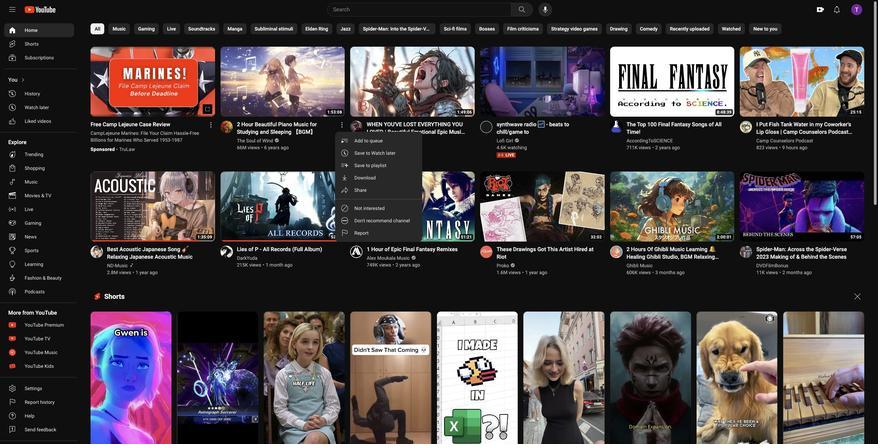 Task type: locate. For each thing, give the bounding box(es) containing it.
camp up "camplejeune"
[[103, 121, 117, 128]]

epic down everything
[[437, 129, 448, 135]]

to right beats
[[565, 121, 569, 128]]

views
[[248, 145, 260, 150], [379, 145, 391, 150], [639, 145, 651, 150], [766, 145, 778, 150], [249, 262, 261, 268], [379, 262, 391, 268], [119, 270, 131, 275], [509, 270, 521, 275], [639, 270, 651, 275], [766, 270, 778, 275]]

synthwave radio 🌌 - beats to chill/game to by lofi girl 12,857,428 views element
[[497, 121, 597, 136]]

views for i put fish tank water in my coworker's lip gloss | camp counselors podcast episode trail mix 10
[[766, 145, 778, 150]]

shorts
[[25, 41, 39, 47], [104, 292, 125, 301]]

the soul of wind
[[237, 138, 273, 143]]

1 relaxing from the left
[[107, 254, 128, 260]]

fantasy left "songs" in the right top of the page
[[672, 121, 691, 128]]

man: for into
[[379, 26, 389, 32]]

these drawings got this artist hired at riot link
[[497, 246, 597, 261]]

1 horizontal spatial verse
[[833, 246, 847, 253]]

ago for song
[[150, 270, 158, 275]]

all
[[95, 26, 100, 32], [715, 121, 722, 128], [263, 246, 269, 253]]

views right 1.6m
[[509, 270, 521, 275]]

0 horizontal spatial man:
[[379, 26, 389, 32]]

spider-man: across the spider-verse 2023   making of & behind the scenes by dvdfilmbonus 11,529 views 2 months ago 57 minutes element
[[757, 246, 856, 261]]

0 horizontal spatial learning
[[25, 261, 43, 267]]

year down best acoustic japanese song 🎸 relaxing japanese acoustic music
[[139, 270, 149, 275]]

gaming inside 'tab list'
[[138, 26, 155, 32]]

1 horizontal spatial free
[[190, 130, 199, 136]]

records
[[271, 246, 291, 253]]

sports
[[25, 248, 39, 253]]

1 vertical spatial camp
[[784, 129, 798, 135]]

i put fish tank water in my coworker's lip gloss | camp counselors podcast episode trail mix 10 link
[[757, 121, 856, 143]]

0 horizontal spatial relaxing
[[107, 254, 128, 260]]

behind
[[801, 254, 818, 260]]

tab list containing all
[[91, 19, 782, 38]]

0 vertical spatial 2 years ago
[[656, 145, 680, 150]]

hour inside 2 hour beautiful piano music for studying and sleeping 【bgm】
[[241, 121, 253, 128]]

playlist
[[371, 163, 387, 168]]

beats
[[550, 121, 563, 128]]

views down moukala
[[379, 262, 391, 268]]

camplejeune
[[91, 130, 120, 136]]

to inside 'tab list'
[[765, 26, 769, 32]]

history link
[[4, 87, 74, 101], [4, 87, 74, 101]]

1 right 1.6m views
[[525, 270, 528, 275]]

report down don't
[[355, 230, 369, 236]]

you
[[452, 121, 463, 128]]

drawing
[[610, 26, 628, 32]]

acoustic right best
[[119, 246, 141, 253]]

explore
[[8, 139, 27, 145]]

1 vertical spatial verse
[[833, 246, 847, 253]]

youtube up youtube premium
[[35, 310, 57, 316]]

ago down '1 hour of epic final fantasy remixes by alex moukala music 749,459 views 2 years ago 51 minutes' element
[[412, 262, 420, 268]]

report down settings
[[25, 399, 39, 405]]

the right into
[[400, 26, 407, 32]]

man: left into
[[379, 26, 389, 32]]

2 horizontal spatial epic
[[437, 129, 448, 135]]

epic battle link
[[367, 137, 390, 144]]

1 horizontal spatial months
[[787, 270, 803, 275]]

counselors up 9 at the top right
[[771, 138, 795, 143]]

inspiration
[[382, 136, 408, 143]]

learning inside 2 hours of ghibli music learning 🔔 healing ghibli studio, bgm relaxing ghibli
[[686, 246, 708, 253]]

views down dvdfilmbonus
[[766, 270, 778, 275]]

verse for spider-man: across the spider-verse 2023   making of & behind the scenes
[[833, 246, 847, 253]]

2 vertical spatial all
[[263, 246, 269, 253]]

0 horizontal spatial 1 year ago
[[136, 270, 158, 275]]

avatar image image
[[852, 4, 863, 15]]

save down add
[[355, 150, 365, 156]]

month down 'lies of p  - all records  (full album)' "link"
[[270, 262, 283, 268]]

settings
[[25, 386, 42, 391]]

2:00:01 link
[[610, 172, 735, 242]]

liked videos
[[25, 118, 51, 124]]

studio,
[[662, 254, 679, 260]]

youtube premium
[[25, 322, 64, 328]]

ago
[[281, 145, 289, 150], [415, 145, 423, 150], [672, 145, 680, 150], [800, 145, 808, 150], [285, 262, 293, 268], [412, 262, 420, 268], [150, 270, 158, 275], [539, 270, 548, 275], [677, 270, 685, 275], [804, 270, 812, 275]]

not interested option
[[335, 202, 422, 214]]

0 vertical spatial counselors
[[799, 129, 827, 135]]

0 horizontal spatial counselors
[[771, 138, 795, 143]]

epic up alex moukala music link
[[391, 246, 402, 253]]

0 vertical spatial verse
[[423, 26, 436, 32]]

podcast up 9 hours ago
[[796, 138, 814, 143]]

- for all
[[260, 246, 262, 253]]

0 horizontal spatial 2 years ago
[[396, 262, 420, 268]]

epic up the 927k
[[367, 138, 376, 143]]

hour
[[241, 121, 253, 128], [371, 246, 383, 253]]

1 vertical spatial shorts
[[104, 292, 125, 301]]

youtube left the 'kids'
[[25, 363, 43, 369]]

counselors down in
[[799, 129, 827, 135]]

watch later link
[[4, 101, 74, 114], [4, 101, 74, 114]]

0 vertical spatial acoustic
[[119, 246, 141, 253]]

save inside save to watch later option
[[355, 150, 365, 156]]

1 horizontal spatial years
[[400, 262, 411, 268]]

0 horizontal spatial 1 month ago
[[266, 262, 293, 268]]

0 vertical spatial final
[[658, 121, 670, 128]]

1 right 2.8m views
[[136, 270, 138, 275]]

epic inside when you've lost everything you loved | beautiful emotional epic music mix & inspiration mix
[[437, 129, 448, 135]]

music inside 2 hours of ghibli music learning 🔔 healing ghibli studio, bgm relaxing ghibli
[[670, 246, 685, 253]]

1 vertical spatial man:
[[774, 246, 787, 253]]

1 vertical spatial -
[[260, 246, 262, 253]]

camp counselors podcast image
[[740, 121, 753, 133]]

the up time!
[[627, 121, 636, 128]]

fantasy inside the top 100 final fantasy songs of all time!
[[672, 121, 691, 128]]

accordingtoscience image
[[610, 121, 623, 133]]

0 vertical spatial 1 month ago
[[396, 145, 423, 150]]

live left the soundtracks
[[167, 26, 176, 32]]

ago for ghibli
[[677, 270, 685, 275]]

shorts down the 2.8m
[[104, 292, 125, 301]]

live down movies
[[25, 207, 33, 212]]

for down "camplejeune"
[[107, 137, 113, 143]]

1 vertical spatial report
[[25, 399, 39, 405]]

live inside 'tab list'
[[167, 26, 176, 32]]

sci-fi films
[[444, 26, 467, 32]]

2 for 1 hour of epic final fantasy remixes
[[396, 262, 398, 268]]

of
[[709, 121, 714, 128], [257, 138, 261, 143], [249, 246, 254, 253], [385, 246, 390, 253], [790, 254, 795, 260]]

1 horizontal spatial later
[[386, 150, 396, 156]]

years down the 1 hour of epic final fantasy remixes link
[[400, 262, 411, 268]]

views down ghibli music link on the bottom
[[639, 270, 651, 275]]

relaxing down the 🔔
[[694, 254, 715, 260]]

ghibli down of
[[647, 254, 661, 260]]

views down darkyuda link at bottom left
[[249, 262, 261, 268]]

views down 'the soul of wind'
[[248, 145, 260, 150]]

song
[[168, 246, 180, 253]]

beautiful up "inspiration"
[[388, 129, 410, 135]]

1 horizontal spatial man:
[[774, 246, 787, 253]]

youtube down youtube tv
[[25, 350, 43, 355]]

2 vertical spatial camp
[[757, 138, 769, 143]]

| up trail
[[781, 129, 782, 135]]

hour up studying
[[241, 121, 253, 128]]

0 horizontal spatial all
[[95, 26, 100, 32]]

healing
[[627, 254, 646, 260]]

free up "camplejeune"
[[91, 121, 101, 128]]

lofi girl image
[[480, 121, 493, 133]]

2 vertical spatial the
[[820, 254, 828, 260]]

podcast down coworker's
[[829, 129, 849, 135]]

1 horizontal spatial gaming
[[138, 26, 155, 32]]

years for time!
[[659, 145, 671, 150]]

views for best acoustic japanese song 🎸 relaxing japanese acoustic music
[[119, 270, 131, 275]]

the
[[627, 121, 636, 128], [237, 138, 245, 143]]

epic
[[437, 129, 448, 135], [367, 138, 376, 143], [391, 246, 402, 253]]

2 horizontal spatial camp
[[784, 129, 798, 135]]

verse inside spider-man: across the spider-verse 2023   making of & behind the scenes
[[833, 246, 847, 253]]

0 horizontal spatial later
[[39, 105, 49, 110]]

relaxing
[[107, 254, 128, 260], [694, 254, 715, 260]]

tv down youtube premium
[[44, 336, 50, 341]]

1 month ago for everything
[[396, 145, 423, 150]]

1 month ago for -
[[266, 262, 293, 268]]

1 horizontal spatial 1 year ago
[[525, 270, 548, 275]]

epic battle
[[367, 138, 390, 143]]

save up download
[[355, 163, 365, 168]]

0 horizontal spatial epic
[[367, 138, 376, 143]]

2 hour beautiful piano music for studying and sleeping 【bgm】
[[237, 121, 317, 135]]

1 horizontal spatial mix
[[410, 136, 419, 143]]

1 horizontal spatial 2 years ago
[[656, 145, 680, 150]]

2 down accordingtoscience link
[[656, 145, 658, 150]]

1 horizontal spatial final
[[658, 121, 670, 128]]

1 horizontal spatial learning
[[686, 246, 708, 253]]

acoustic down song
[[155, 254, 176, 260]]

report inside option
[[355, 230, 369, 236]]

relaxing up the nd-music
[[107, 254, 128, 260]]

2:00:01
[[717, 235, 732, 239]]

2 hours, 1 second element
[[717, 235, 732, 239]]

2 years ago
[[656, 145, 680, 150], [396, 262, 420, 268]]

months right 3
[[659, 270, 676, 275]]

hour up alex
[[371, 246, 383, 253]]

music
[[113, 26, 126, 32], [294, 121, 309, 128], [449, 129, 464, 135], [25, 179, 38, 185], [670, 246, 685, 253], [178, 254, 193, 260], [397, 255, 410, 261], [115, 263, 128, 268], [640, 263, 653, 268], [45, 350, 58, 355]]

2 years ago down accordingtoscience link
[[656, 145, 680, 150]]

215k views
[[237, 262, 261, 268]]

for inside 2 hour beautiful piano music for studying and sleeping 【bgm】
[[310, 121, 317, 128]]

1 vertical spatial 2 years ago
[[396, 262, 420, 268]]

comedy
[[640, 26, 658, 32]]

final
[[658, 121, 670, 128], [403, 246, 415, 253]]

ago down behind
[[804, 270, 812, 275]]

None search field
[[315, 3, 535, 16]]

2 mix from the left
[[410, 136, 419, 143]]

1 vertical spatial month
[[270, 262, 283, 268]]

1 horizontal spatial -
[[546, 121, 548, 128]]

1 save from the top
[[355, 150, 365, 156]]

0 vertical spatial learning
[[686, 246, 708, 253]]

to down add to queue
[[366, 150, 370, 156]]

25:15 link
[[740, 47, 865, 117]]

2 horizontal spatial years
[[659, 145, 671, 150]]

the inside the top 100 final fantasy songs of all time!
[[627, 121, 636, 128]]

views down nd-music link
[[119, 270, 131, 275]]

1 up alex
[[367, 246, 370, 253]]

watch down "epic battle"
[[371, 150, 385, 156]]

youtube up youtube music
[[25, 336, 43, 341]]

1 vertical spatial acoustic
[[155, 254, 176, 260]]

2 1 year ago from the left
[[525, 270, 548, 275]]

man: up making
[[774, 246, 787, 253]]

shopping link
[[4, 161, 74, 175], [4, 161, 74, 175]]

youtube
[[35, 310, 57, 316], [25, 322, 43, 328], [25, 336, 43, 341], [25, 350, 43, 355], [25, 363, 43, 369]]

years right 6
[[268, 145, 280, 150]]

0 vertical spatial month
[[400, 145, 413, 150]]

ago down when you've lost everything you loved | beautiful emotional epic music mix & inspiration mix link
[[415, 145, 423, 150]]

1 | from the left
[[385, 129, 386, 135]]

free right claim
[[190, 130, 199, 136]]

0 vertical spatial -
[[546, 121, 548, 128]]

beautiful inside when you've lost everything you loved | beautiful emotional epic music mix & inspiration mix
[[388, 129, 410, 135]]

got
[[538, 246, 546, 253]]

send
[[25, 427, 35, 432]]

1 mix from the left
[[367, 136, 376, 143]]

0 vertical spatial free
[[91, 121, 101, 128]]

ago for the
[[804, 270, 812, 275]]

1 hour, 35 minutes, 9 seconds element
[[198, 235, 212, 239]]

- inside 'synthwave radio 🌌 - beats to chill/game to'
[[546, 121, 548, 128]]

list box containing add to queue
[[335, 132, 422, 242]]

years for sleeping
[[268, 145, 280, 150]]

0 horizontal spatial months
[[659, 270, 676, 275]]

1 1 year ago from the left
[[136, 270, 158, 275]]

youtube kids link
[[4, 359, 74, 373], [4, 359, 74, 373]]

0 horizontal spatial the
[[400, 26, 407, 32]]

0 vertical spatial for
[[310, 121, 317, 128]]

0 vertical spatial shorts
[[25, 41, 39, 47]]

52 minutes, 38 seconds element
[[331, 235, 342, 239]]

8 hours, 48 minutes, 39 seconds element
[[717, 110, 732, 115]]

don't recommend channel option
[[335, 214, 422, 227]]

emotional
[[411, 129, 436, 135]]

to left 'playlist'
[[366, 163, 370, 168]]

alex moukala music
[[367, 255, 410, 261]]

spider- up '2023'
[[757, 246, 774, 253]]

music inside 2 hour beautiful piano music for studying and sleeping 【bgm】
[[294, 121, 309, 128]]

man: inside spider-man: across the spider-verse 2023   making of & behind the scenes
[[774, 246, 787, 253]]

0 vertical spatial live
[[167, 26, 176, 32]]

2 save from the top
[[355, 163, 365, 168]]

of inside the top 100 final fantasy songs of all time!
[[709, 121, 714, 128]]

later down "inspiration"
[[386, 150, 396, 156]]

views for spider-man: across the spider-verse 2023   making of & behind the scenes
[[766, 270, 778, 275]]

final right 100
[[658, 121, 670, 128]]

1 year ago down best acoustic japanese song 🎸 relaxing japanese acoustic music
[[136, 270, 158, 275]]

1 horizontal spatial year
[[529, 270, 538, 275]]

send feedback link
[[4, 423, 74, 436], [4, 423, 74, 436]]

the top 100 final fantasy songs of all time! by accordingtoscience 711,719 views 2 years ago 8 hours, 48 minutes element
[[627, 121, 727, 136]]

new to you
[[754, 26, 778, 32]]

1 for lies of p  - all records  (full album)
[[266, 262, 268, 268]]

0 vertical spatial hour
[[241, 121, 253, 128]]

1 year ago for got
[[525, 270, 548, 275]]

best
[[107, 246, 118, 253]]

beautiful inside 2 hour beautiful piano music for studying and sleeping 【bgm】
[[255, 121, 277, 128]]

1 month ago down "inspiration"
[[396, 145, 423, 150]]

2 | from the left
[[781, 129, 782, 135]]

proko link
[[497, 262, 510, 269]]

1 vertical spatial hour
[[371, 246, 383, 253]]

32:02 link
[[480, 172, 605, 242]]

0 horizontal spatial verse
[[423, 26, 436, 32]]

1 vertical spatial for
[[107, 137, 113, 143]]

man:
[[379, 26, 389, 32], [774, 246, 787, 253]]

2 for the top 100 final fantasy songs of all time!
[[656, 145, 658, 150]]

2 years ago for fantasy
[[656, 145, 680, 150]]

the inside 'tab list'
[[400, 26, 407, 32]]

dvdfilmbonus
[[757, 263, 789, 268]]

watched
[[722, 26, 741, 32]]

gaming link
[[4, 216, 74, 230], [4, 216, 74, 230]]

in
[[810, 121, 814, 128]]

1 for when you've lost everything you loved | beautiful emotional epic music mix & inspiration mix
[[396, 145, 398, 150]]

1 month ago down lies of p  - all records  (full album) by darkyuda 215,427 views 1 month ago 52 minutes "element"
[[266, 262, 293, 268]]

learning up bgm
[[686, 246, 708, 253]]

trending link
[[4, 148, 74, 161], [4, 148, 74, 161]]

0 vertical spatial beautiful
[[255, 121, 277, 128]]

nd-
[[107, 263, 115, 268]]

year down these drawings got this artist hired at riot
[[529, 270, 538, 275]]

ago down best acoustic japanese song 🎸 relaxing japanese acoustic music link
[[150, 270, 158, 275]]

month for loved
[[400, 145, 413, 150]]

of inside spider-man: across the spider-verse 2023   making of & behind the scenes
[[790, 254, 795, 260]]

2 relaxing from the left
[[694, 254, 715, 260]]

1 horizontal spatial hour
[[371, 246, 383, 253]]

the right behind
[[820, 254, 828, 260]]

fantasy left remixes
[[416, 246, 436, 253]]

1 vertical spatial final
[[403, 246, 415, 253]]

1 horizontal spatial fantasy
[[672, 121, 691, 128]]

free camp lejeune case review link
[[91, 121, 179, 128]]

0 horizontal spatial watch
[[25, 105, 38, 110]]

3 months ago
[[656, 270, 685, 275]]

youtube for kids
[[25, 363, 43, 369]]

1 months from the left
[[659, 270, 676, 275]]

watch down history
[[25, 105, 38, 110]]

| inside i put fish tank water in my coworker's lip gloss | camp counselors podcast episode trail mix 10
[[781, 129, 782, 135]]

ago down these drawings got this artist hired at riot
[[539, 270, 548, 275]]

3 mix from the left
[[790, 136, 799, 143]]

1 horizontal spatial relaxing
[[694, 254, 715, 260]]

save to watch later option
[[335, 147, 422, 159]]

1 vertical spatial later
[[386, 150, 396, 156]]

1 vertical spatial japanese
[[129, 254, 153, 260]]

2 year from the left
[[529, 270, 538, 275]]

0 vertical spatial save
[[355, 150, 365, 156]]

more from youtube
[[8, 310, 57, 316]]

0 horizontal spatial fantasy
[[416, 246, 436, 253]]

these drawings got this artist hired at riot by proko 1,649,229 views 1 year ago 32 minutes element
[[497, 246, 597, 261]]

1 horizontal spatial counselors
[[799, 129, 827, 135]]

dvdfilmbonus image
[[740, 246, 753, 258]]

darkyuda
[[237, 255, 258, 261]]

2 months from the left
[[787, 270, 803, 275]]

save inside save to playlist option
[[355, 163, 365, 168]]

verse inside 'tab list'
[[423, 26, 436, 32]]

0 horizontal spatial hour
[[241, 121, 253, 128]]

the soul of wind image
[[221, 121, 233, 133]]

the up behind
[[806, 246, 814, 253]]

man: for across
[[774, 246, 787, 253]]

channel
[[393, 218, 410, 223]]

live status
[[497, 152, 516, 158]]

0 vertical spatial report
[[355, 230, 369, 236]]

acoustic
[[119, 246, 141, 253], [155, 254, 176, 260]]

proko image
[[480, 246, 493, 258]]

0 vertical spatial man:
[[379, 26, 389, 32]]

1 vertical spatial podcast
[[796, 138, 814, 143]]

free camp lejeune case review
[[91, 121, 170, 128]]

year for drawings
[[529, 270, 538, 275]]

1 horizontal spatial 1 month ago
[[396, 145, 423, 150]]

57 minutes, 5 seconds element
[[851, 235, 862, 239]]

views for the top 100 final fantasy songs of all time!
[[639, 145, 651, 150]]

final up alex moukala music link
[[403, 246, 415, 253]]

1 year from the left
[[139, 270, 149, 275]]

2.8m views
[[107, 270, 131, 275]]

1 down "inspiration"
[[396, 145, 398, 150]]

list box
[[335, 132, 422, 242]]

fantasy
[[672, 121, 691, 128], [416, 246, 436, 253]]

0 horizontal spatial camp
[[103, 121, 117, 128]]

0 horizontal spatial for
[[107, 137, 113, 143]]

download option
[[335, 172, 422, 184]]

1 vertical spatial the
[[806, 246, 814, 253]]

51:21
[[461, 235, 472, 239]]

settings link
[[4, 382, 74, 395], [4, 382, 74, 395]]

ago for this
[[539, 270, 548, 275]]

ago down the top 100 final fantasy songs of all time! link
[[672, 145, 680, 150]]

0 vertical spatial epic
[[437, 129, 448, 135]]

free inside free camp lejeune case review link
[[91, 121, 101, 128]]

ago down records
[[285, 262, 293, 268]]

views down "battle"
[[379, 145, 391, 150]]

tab list
[[91, 19, 782, 38]]

shorts down home
[[25, 41, 39, 47]]

spider- left into
[[363, 26, 379, 32]]

4.6k watching
[[497, 145, 527, 150]]

man: inside 'tab list'
[[379, 26, 389, 32]]

1 right '215k views'
[[266, 262, 268, 268]]

2 horizontal spatial mix
[[790, 136, 799, 143]]

when you've lost everything you loved | beautiful emotional epic music mix & inspiration mix by epic battle 927,791 views 1 month ago 1 hour, 49 minutes element
[[367, 121, 467, 143]]

live link
[[4, 202, 74, 216], [4, 202, 74, 216]]

10
[[800, 136, 806, 143]]

spider-man: across the spider-verse 2023   making of & behind the scenes link
[[757, 246, 856, 261]]

0 horizontal spatial free
[[91, 121, 101, 128]]

of up moukala
[[385, 246, 390, 253]]

0 vertical spatial the
[[627, 121, 636, 128]]

the up 66m
[[237, 138, 245, 143]]

1 horizontal spatial |
[[781, 129, 782, 135]]

not interested
[[355, 206, 385, 211]]

2 years ago down '1 hour of epic final fantasy remixes by alex moukala music 749,459 views 2 years ago 51 minutes' element
[[396, 262, 420, 268]]

learning
[[686, 246, 708, 253], [25, 261, 43, 267]]

2 hour beautiful piano music for studying and sleeping 【bgm】 by the soul of wind 66,803,524 views 6 years ago 1 hour, 53 minutes element
[[237, 121, 337, 136]]

1:49:06
[[457, 110, 472, 115]]

& inside when you've lost everything you loved | beautiful emotional epic music mix & inspiration mix
[[377, 136, 381, 143]]

lies of p  - all records  (full album) by darkyuda 215,427 views 1 month ago 52 minutes element
[[237, 246, 322, 253]]

1 horizontal spatial shorts
[[104, 292, 125, 301]]

to for save to playlist
[[366, 163, 370, 168]]

to right add
[[364, 138, 369, 143]]

ago down sleeping
[[281, 145, 289, 150]]

video
[[571, 26, 582, 32]]

ago down 2 hours of ghibli music learning 🔔 healing ghibli studio, bgm relaxing ghibli link
[[677, 270, 685, 275]]

1 year ago down these drawings got this artist hired at riot
[[525, 270, 548, 275]]

🔔
[[709, 246, 716, 253]]

of left p on the left of page
[[249, 246, 254, 253]]

2 vertical spatial epic
[[391, 246, 402, 253]]

1 horizontal spatial for
[[310, 121, 317, 128]]

- right 🌌
[[546, 121, 548, 128]]

of inside "element"
[[249, 246, 254, 253]]

0 horizontal spatial month
[[270, 262, 283, 268]]

1 horizontal spatial the
[[627, 121, 636, 128]]

0 horizontal spatial year
[[139, 270, 149, 275]]

ago down the 10
[[800, 145, 808, 150]]

2 years ago for final
[[396, 262, 420, 268]]

- inside "element"
[[260, 246, 262, 253]]

【bgm】
[[293, 129, 316, 135]]

months for &
[[787, 270, 803, 275]]

0 horizontal spatial mix
[[367, 136, 376, 143]]

- right p on the left of page
[[260, 246, 262, 253]]

2 horizontal spatial all
[[715, 121, 722, 128]]

1.6m
[[497, 270, 508, 275]]

youtube tv link
[[4, 332, 74, 346], [4, 332, 74, 346]]

1 vertical spatial the
[[237, 138, 245, 143]]

2 down alex moukala music link
[[396, 262, 398, 268]]

2 horizontal spatial the
[[820, 254, 828, 260]]

0 vertical spatial watch
[[25, 105, 38, 110]]

1 year ago for japanese
[[136, 270, 158, 275]]

ghibli up 606k
[[627, 263, 639, 268]]

synthwave radio 🌌 - beats to chill/game to link
[[497, 121, 597, 136]]

subliminal
[[255, 26, 277, 32]]

&
[[377, 136, 381, 143], [41, 193, 44, 198], [797, 254, 800, 260], [43, 275, 46, 281]]

0 vertical spatial gaming
[[138, 26, 155, 32]]

1953-
[[160, 137, 172, 143]]

1 hour of epic final fantasy remixes by alex moukala music 749,459 views 2 years ago 51 minutes element
[[367, 246, 458, 253]]



Task type: vqa. For each thing, say whether or not it's contained in the screenshot.
1 hour, 53 minutes, 8 seconds ELEMENT
yes



Task type: describe. For each thing, give the bounding box(es) containing it.
you
[[8, 77, 18, 83]]

stimuli
[[279, 26, 293, 32]]

0 vertical spatial tv
[[45, 193, 51, 198]]

8:48:39 link
[[610, 47, 735, 117]]

hour for of
[[371, 246, 383, 253]]

2 months ago
[[783, 270, 812, 275]]

put
[[760, 121, 768, 128]]

1:49:06 link
[[350, 47, 475, 117]]

1 vertical spatial gaming
[[25, 220, 41, 226]]

month for records
[[270, 262, 283, 268]]

749k views
[[367, 262, 391, 268]]

watching
[[508, 145, 527, 150]]

lofi girl link
[[497, 137, 514, 144]]

ago for tank
[[800, 145, 808, 150]]

save to watch later
[[355, 150, 396, 156]]

music inside best acoustic japanese song 🎸 relaxing japanese acoustic music
[[178, 254, 193, 260]]

save to playlist option
[[335, 159, 422, 172]]

darkyuda image
[[221, 246, 233, 258]]

1 vertical spatial fantasy
[[416, 246, 436, 253]]

verse for spider-man: into the spider-verse
[[423, 26, 436, 32]]

these drawings got this artist hired at riot
[[497, 246, 594, 260]]

podcast inside i put fish tank water in my coworker's lip gloss | camp counselors podcast episode trail mix 10
[[829, 129, 849, 135]]

of right soul
[[257, 138, 261, 143]]

alex moukala music image
[[350, 246, 363, 258]]

not
[[355, 206, 362, 211]]

camp inside i put fish tank water in my coworker's lip gloss | camp counselors podcast episode trail mix 10
[[784, 129, 798, 135]]

nd music image
[[91, 246, 103, 258]]

lost
[[404, 121, 417, 128]]

podcasts
[[25, 289, 45, 294]]

9 hours ago
[[782, 145, 808, 150]]

share option
[[335, 184, 422, 196]]

1.6m views
[[497, 270, 521, 275]]

film criticisms
[[507, 26, 539, 32]]

spider-man: into the spider-verse
[[363, 26, 436, 32]]

52:38
[[331, 235, 342, 239]]

0 horizontal spatial final
[[403, 246, 415, 253]]

report for report history
[[25, 399, 39, 405]]

views for these drawings got this artist hired at riot
[[509, 270, 521, 275]]

across
[[788, 246, 805, 253]]

counselors inside i put fish tank water in my coworker's lip gloss | camp counselors podcast episode trail mix 10
[[799, 129, 827, 135]]

alex
[[367, 255, 376, 261]]

final inside the top 100 final fantasy songs of all time!
[[658, 121, 670, 128]]

1 vertical spatial counselors
[[771, 138, 795, 143]]

months for studio,
[[659, 270, 676, 275]]

& inside spider-man: across the spider-verse 2023   making of & behind the scenes
[[797, 254, 800, 260]]

927k views
[[367, 145, 391, 150]]

loved
[[367, 129, 384, 135]]

year for acoustic
[[139, 270, 149, 275]]

of
[[647, 246, 653, 253]]

the for across
[[806, 246, 814, 253]]

lejeune
[[118, 121, 138, 128]]

review
[[153, 121, 170, 128]]

history
[[40, 399, 55, 405]]

823
[[757, 145, 765, 150]]

the top 100 final fantasy songs of all time!
[[627, 121, 722, 135]]

2 hours of ghibli music learning 🔔 healing ghibli studio, bgm relaxing ghibli by ghibli music 606,850 views 3 months ago 2 hours element
[[627, 246, 727, 268]]

the for the soul of wind
[[237, 138, 245, 143]]

(full
[[292, 246, 303, 253]]

home
[[25, 27, 38, 33]]

best acoustic japanese song 🎸 relaxing japanese acoustic music by nd-music 2,810,788 views 1 year ago 1 hour, 35 minutes element
[[107, 246, 207, 261]]

i put fish tank water in my coworker's lip gloss | camp counselors podcast episode trail mix 10 by camp counselors podcast 823 views 9 hours ago 25 minutes element
[[757, 121, 856, 143]]

add to queue option
[[335, 135, 422, 147]]

add to queue
[[355, 138, 383, 143]]

lofi
[[497, 138, 505, 143]]

movies & tv
[[25, 193, 51, 198]]

views for lies of p  - all records  (full album)
[[249, 262, 261, 268]]

free inside camplejeune marines: file your claim hassle-free billions for marines who served 1953-1987
[[190, 130, 199, 136]]

2 inside 2 hours of ghibli music learning 🔔 healing ghibli studio, bgm relaxing ghibli
[[627, 246, 630, 253]]

8:48:39
[[717, 110, 732, 115]]

youtube for premium
[[25, 322, 43, 328]]

606k
[[627, 270, 638, 275]]

Search text field
[[333, 5, 510, 14]]

report for report
[[355, 230, 369, 236]]

spider- up scenes
[[816, 246, 833, 253]]

2 for spider-man: across the spider-verse 2023   making of & behind the scenes
[[783, 270, 786, 275]]

epic battle image
[[350, 121, 363, 133]]

1 hour, 53 minutes, 8 seconds element
[[327, 110, 342, 115]]

711k
[[627, 145, 638, 150]]

ago for -
[[285, 262, 293, 268]]

1987
[[172, 137, 183, 143]]

lofi girl
[[497, 138, 513, 143]]

32 minutes, 2 seconds element
[[591, 235, 602, 239]]

dvdfilmbonus link
[[757, 262, 789, 269]]

1 for these drawings got this artist hired at riot
[[525, 270, 528, 275]]

everything
[[418, 121, 451, 128]]

this
[[547, 246, 558, 253]]

all inside 'tab list'
[[95, 26, 100, 32]]

radio
[[524, 121, 537, 128]]

1 vertical spatial tv
[[44, 336, 50, 341]]

the for into
[[400, 26, 407, 32]]

gloss
[[766, 129, 779, 135]]

- for beats
[[546, 121, 548, 128]]

views for when you've lost everything you loved | beautiful emotional epic music mix & inspiration mix
[[379, 145, 391, 150]]

to for new to you
[[765, 26, 769, 32]]

ghibli inside ghibli music link
[[627, 263, 639, 268]]

these
[[497, 246, 512, 253]]

1:35:09
[[198, 235, 212, 239]]

1 horizontal spatial acoustic
[[155, 254, 176, 260]]

nd-music link
[[107, 262, 128, 269]]

share
[[355, 187, 367, 193]]

fashion
[[25, 275, 42, 281]]

the for the top 100 final fantasy songs of all time!
[[627, 121, 636, 128]]

hour for beautiful
[[241, 121, 253, 128]]

2.8m
[[107, 270, 118, 275]]

mix inside i put fish tank water in my coworker's lip gloss | camp counselors podcast episode trail mix 10
[[790, 136, 799, 143]]

1 hour, 49 minutes, 6 seconds element
[[457, 110, 472, 115]]

ago for everything
[[415, 145, 423, 150]]

strategy
[[551, 26, 569, 32]]

p
[[255, 246, 258, 253]]

for inside camplejeune marines: file your claim hassle-free billions for marines who served 1953-1987
[[107, 137, 113, 143]]

1 vertical spatial epic
[[367, 138, 376, 143]]

ghibli music image
[[610, 246, 623, 258]]

ago for piano
[[281, 145, 289, 150]]

ago for final
[[672, 145, 680, 150]]

recently
[[670, 26, 689, 32]]

0 vertical spatial camp
[[103, 121, 117, 128]]

tank
[[781, 121, 793, 128]]

the top 100 final fantasy songs of all time! link
[[627, 121, 727, 136]]

videos
[[37, 118, 51, 124]]

0 vertical spatial japanese
[[142, 246, 166, 253]]

fashion & beauty
[[25, 275, 62, 281]]

ghibli down 'healing'
[[627, 261, 641, 268]]

beauty
[[47, 275, 62, 281]]

relaxing inside 2 hours of ghibli music learning 🔔 healing ghibli studio, bgm relaxing ghibli
[[694, 254, 715, 260]]

youtube for tv
[[25, 336, 43, 341]]

hired
[[574, 246, 588, 253]]

case
[[139, 121, 151, 128]]

25 minutes, 15 seconds element
[[851, 110, 862, 115]]

moukala
[[377, 255, 396, 261]]

to for add to queue
[[364, 138, 369, 143]]

0 vertical spatial later
[[39, 105, 49, 110]]

2 inside 2 hour beautiful piano music for studying and sleeping 【bgm】
[[237, 121, 240, 128]]

criticisms
[[518, 26, 539, 32]]

music inside when you've lost everything you loved | beautiful emotional epic music mix & inspiration mix
[[449, 129, 464, 135]]

spider-man: across the spider-verse 2023   making of & behind the scenes
[[757, 246, 847, 260]]

save for save to watch later
[[355, 150, 365, 156]]

51:21 link
[[350, 172, 475, 242]]

report option
[[335, 227, 422, 239]]

later inside save to watch later option
[[386, 150, 396, 156]]

drawings
[[513, 246, 536, 253]]

watch inside option
[[371, 150, 385, 156]]

trulaw
[[119, 147, 135, 152]]

0 horizontal spatial live
[[25, 207, 33, 212]]

| inside when you've lost everything you loved | beautiful emotional epic music mix & inspiration mix
[[385, 129, 386, 135]]

ago for epic
[[412, 262, 420, 268]]

views for 1 hour of epic final fantasy remixes
[[379, 262, 391, 268]]

51 minutes, 21 seconds element
[[461, 235, 472, 239]]

download
[[355, 175, 376, 180]]

alex moukala music link
[[367, 255, 410, 261]]

to for save to watch later
[[366, 150, 370, 156]]

when you've lost everything you loved | beautiful emotional epic music mix & inspiration mix link
[[367, 121, 467, 143]]

ghibli right of
[[655, 246, 669, 253]]

hours
[[631, 246, 646, 253]]

to down radio
[[524, 129, 529, 135]]

accordingtoscience
[[627, 138, 673, 143]]

views for 2 hours of ghibli music learning 🔔 healing ghibli studio, bgm relaxing ghibli
[[639, 270, 651, 275]]

games
[[583, 26, 598, 32]]

6 years ago
[[264, 145, 289, 150]]

youtube for music
[[25, 350, 43, 355]]

927k
[[367, 145, 378, 150]]

elden ring
[[306, 26, 328, 32]]

1 for best acoustic japanese song 🎸 relaxing japanese acoustic music
[[136, 270, 138, 275]]

0 horizontal spatial shorts
[[25, 41, 39, 47]]

when you've lost everything you loved | beautiful emotional epic music mix & inspiration mix
[[367, 121, 464, 143]]

marines
[[115, 137, 132, 143]]

views for 2 hour beautiful piano music for studying and sleeping 【bgm】
[[248, 145, 260, 150]]

bgm
[[681, 254, 693, 260]]

relaxing inside best acoustic japanese song 🎸 relaxing japanese acoustic music
[[107, 254, 128, 260]]

and
[[260, 129, 269, 135]]

52:38 link
[[221, 172, 345, 242]]

send feedback
[[25, 427, 56, 432]]

spider- down search text field
[[408, 26, 423, 32]]

soul
[[246, 138, 256, 143]]

save for save to playlist
[[355, 163, 365, 168]]

🌌
[[538, 121, 545, 128]]

all inside the top 100 final fantasy songs of all time!
[[715, 121, 722, 128]]

all inside "element"
[[263, 246, 269, 253]]



